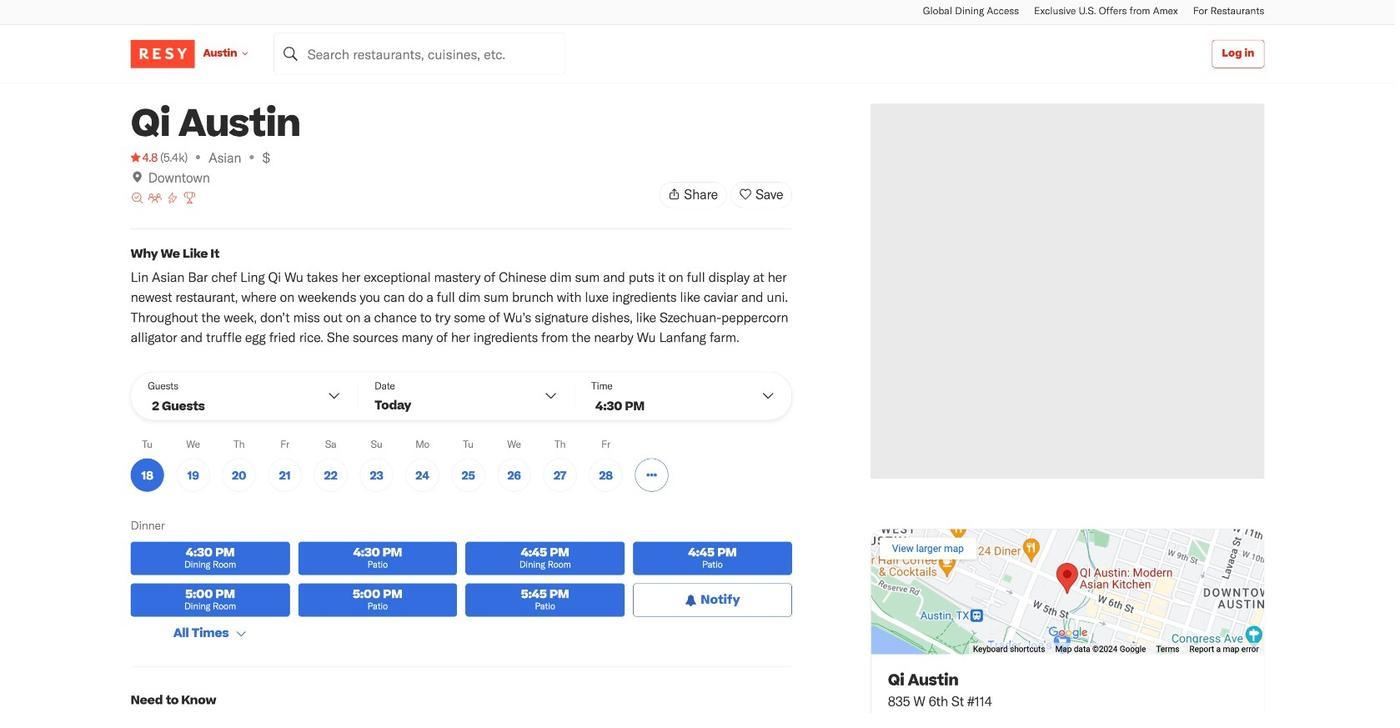 Task type: locate. For each thing, give the bounding box(es) containing it.
None field
[[274, 33, 566, 75]]

4.8 out of 5 stars image
[[131, 149, 158, 166]]



Task type: vqa. For each thing, say whether or not it's contained in the screenshot.
"Climbing" ICON
no



Task type: describe. For each thing, give the bounding box(es) containing it.
Search restaurants, cuisines, etc. text field
[[274, 33, 566, 75]]



